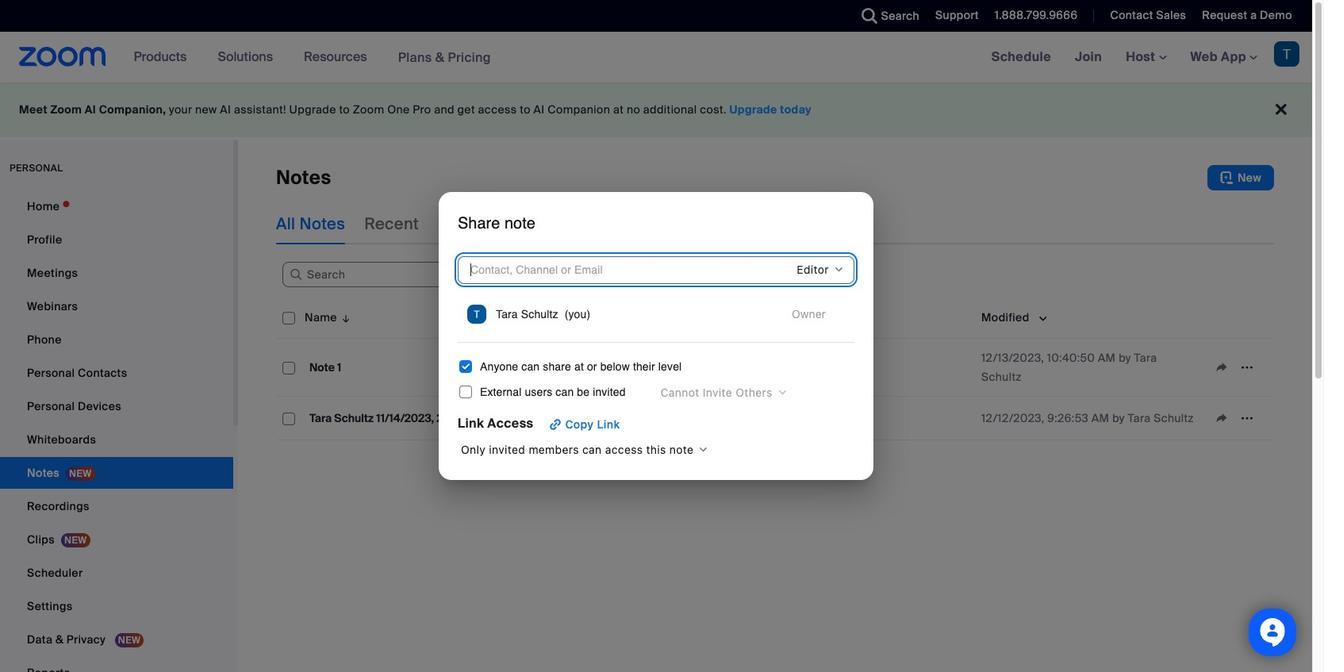 Task type: locate. For each thing, give the bounding box(es) containing it.
1
[[337, 360, 341, 374]]

cannot invite others
[[661, 385, 772, 399]]

personal
[[27, 366, 75, 380], [27, 399, 75, 413]]

editor button
[[787, 259, 848, 281]]

external users can be invited
[[480, 386, 626, 398]]

notes right all
[[299, 213, 345, 234]]

1 horizontal spatial ai
[[220, 102, 231, 117]]

notes for all
[[299, 213, 345, 234]]

upgrade today link
[[730, 102, 812, 117]]

10:40:50
[[1047, 351, 1095, 365]]

note
[[505, 214, 535, 233], [670, 442, 694, 456]]

invited right be
[[593, 386, 626, 398]]

tara
[[496, 308, 518, 321], [1134, 351, 1157, 365], [309, 411, 332, 425], [1128, 411, 1151, 425]]

1 horizontal spatial note
[[670, 442, 694, 456]]

be
[[577, 386, 590, 398]]

1 horizontal spatial invited
[[593, 386, 626, 398]]

2 vertical spatial can
[[582, 442, 602, 456]]

0 vertical spatial invited
[[593, 386, 626, 398]]

0 horizontal spatial ai
[[85, 102, 96, 117]]

level
[[658, 360, 682, 373]]

cannot
[[661, 385, 700, 399]]

1 horizontal spatial at
[[613, 102, 624, 117]]

personal inside personal devices link
[[27, 399, 75, 413]]

pm
[[473, 411, 490, 425]]

by inside 12/13/2023, 10:40:50 am by tara schultz
[[1119, 351, 1131, 365]]

meet zoom ai companion, footer
[[0, 83, 1312, 137]]

note right share
[[505, 214, 535, 233]]

notes right my
[[464, 213, 510, 234]]

contact sales link
[[1098, 0, 1190, 32], [1110, 8, 1186, 22]]

profile
[[27, 232, 62, 247]]

banner containing schedule
[[0, 32, 1312, 83]]

0 horizontal spatial invited
[[489, 442, 525, 456]]

note right this
[[670, 442, 694, 456]]

invited
[[593, 386, 626, 398], [489, 442, 525, 456]]

Search text field
[[282, 262, 489, 287]]

at left no
[[613, 102, 624, 117]]

am right 10:40:50
[[1098, 351, 1116, 365]]

clips
[[27, 532, 55, 547]]

modified
[[981, 310, 1030, 325]]

tara right 10:40:50
[[1134, 351, 1157, 365]]

settings
[[27, 599, 73, 613]]

my notes
[[438, 213, 510, 234]]

11/14/2023,
[[376, 411, 434, 425]]

personal inside 'personal contacts' link
[[27, 366, 75, 380]]

personal up "whiteboards"
[[27, 399, 75, 413]]

get
[[457, 102, 475, 117]]

to left one
[[339, 102, 350, 117]]

new button
[[1208, 165, 1274, 190]]

1 vertical spatial note
[[670, 442, 694, 456]]

& right plans
[[435, 49, 445, 65]]

schultz
[[521, 308, 558, 321], [981, 370, 1022, 384], [334, 411, 374, 425], [1154, 411, 1194, 425]]

share
[[543, 360, 571, 373]]

zoom right meet
[[50, 102, 82, 117]]

all
[[276, 213, 295, 234]]

to left companion
[[520, 102, 531, 117]]

schedule link
[[980, 32, 1063, 83]]

anyone can share at or below their level
[[480, 360, 682, 373]]

shared
[[529, 213, 584, 234]]

personal contacts link
[[0, 357, 233, 389]]

note 1 button
[[305, 357, 346, 378]]

am right 9:26:53
[[1092, 411, 1110, 425]]

1 vertical spatial am
[[1092, 411, 1110, 425]]

& for pricing
[[435, 49, 445, 65]]

meet
[[19, 102, 48, 117]]

plans & pricing link
[[398, 49, 491, 65], [398, 49, 491, 65]]

ai
[[85, 102, 96, 117], [220, 102, 231, 117], [534, 102, 545, 117]]

by right 9:26:53
[[1113, 411, 1125, 425]]

can left share
[[522, 360, 540, 373]]

& inside the product information navigation
[[435, 49, 445, 65]]

1 to from the left
[[339, 102, 350, 117]]

am for 9:26:53
[[1092, 411, 1110, 425]]

1 vertical spatial access
[[605, 442, 643, 456]]

personal menu menu
[[0, 190, 233, 672]]

cost.
[[700, 102, 727, 117]]

1 vertical spatial personal
[[27, 399, 75, 413]]

1 vertical spatial invited
[[489, 442, 525, 456]]

privacy
[[66, 632, 106, 647]]

0 vertical spatial note
[[505, 214, 535, 233]]

your
[[169, 102, 192, 117]]

1 vertical spatial by
[[1113, 411, 1125, 425]]

0 vertical spatial by
[[1119, 351, 1131, 365]]

am inside 12/13/2023, 10:40:50 am by tara schultz
[[1098, 351, 1116, 365]]

access left this
[[605, 442, 643, 456]]

at inside share note dialog
[[574, 360, 584, 373]]

ai left companion, in the left of the page
[[85, 102, 96, 117]]

1 vertical spatial can
[[556, 386, 574, 398]]

upgrade right cost.
[[730, 102, 777, 117]]

no
[[627, 102, 640, 117]]

1 vertical spatial &
[[55, 632, 64, 647]]

0 vertical spatial personal
[[27, 366, 75, 380]]

contact sales link up meetings navigation
[[1110, 8, 1186, 22]]

& inside personal menu menu
[[55, 632, 64, 647]]

access inside the meet zoom ai companion, footer
[[478, 102, 517, 117]]

12/13/2023,
[[981, 351, 1044, 365]]

only
[[461, 442, 486, 456]]

0 horizontal spatial can
[[522, 360, 540, 373]]

link
[[458, 415, 484, 432], [597, 417, 620, 431]]

access right get
[[478, 102, 517, 117]]

share
[[458, 214, 500, 233]]

1 horizontal spatial zoom
[[353, 102, 384, 117]]

one
[[387, 102, 410, 117]]

0 horizontal spatial &
[[55, 632, 64, 647]]

data
[[27, 632, 53, 647]]

notes up all notes
[[276, 165, 331, 190]]

all notes
[[276, 213, 345, 234]]

& for privacy
[[55, 632, 64, 647]]

invited down access
[[489, 442, 525, 456]]

2 horizontal spatial can
[[582, 442, 602, 456]]

cell
[[619, 403, 770, 433]]

support
[[935, 8, 979, 22]]

0 horizontal spatial to
[[339, 102, 350, 117]]

1 horizontal spatial &
[[435, 49, 445, 65]]

1 horizontal spatial to
[[520, 102, 531, 117]]

12/13/2023, 10:40:50 am by tara schultz
[[981, 351, 1157, 384]]

0 vertical spatial access
[[478, 102, 517, 117]]

at
[[613, 102, 624, 117], [574, 360, 584, 373]]

link up only
[[458, 415, 484, 432]]

tabs of all notes page tab list
[[276, 203, 785, 244]]

link right copy
[[597, 417, 620, 431]]

1 vertical spatial at
[[574, 360, 584, 373]]

notes for my
[[464, 213, 510, 234]]

whiteboards
[[27, 432, 96, 447]]

can left be
[[556, 386, 574, 398]]

sales
[[1156, 8, 1186, 22]]

1 horizontal spatial upgrade
[[730, 102, 777, 117]]

0 vertical spatial at
[[613, 102, 624, 117]]

upgrade down the product information navigation
[[289, 102, 336, 117]]

note inside only invited members can access this note popup button
[[670, 442, 694, 456]]

1 horizontal spatial access
[[605, 442, 643, 456]]

share note dialog
[[439, 192, 874, 480]]

at left or
[[574, 360, 584, 373]]

tara down note
[[309, 411, 332, 425]]

owner
[[792, 307, 826, 321], [776, 310, 811, 325]]

personal for personal contacts
[[27, 366, 75, 380]]

ai left companion
[[534, 102, 545, 117]]

name
[[305, 310, 337, 325]]

1.888.799.9666
[[995, 8, 1078, 22]]

settings link
[[0, 590, 233, 622]]

0 vertical spatial am
[[1098, 351, 1116, 365]]

by
[[1119, 351, 1131, 365], [1113, 411, 1125, 425]]

scheduler
[[27, 566, 83, 580]]

2 personal from the top
[[27, 399, 75, 413]]

access
[[478, 102, 517, 117], [605, 442, 643, 456]]

join link
[[1063, 32, 1114, 83]]

personal down the phone
[[27, 366, 75, 380]]

0 horizontal spatial at
[[574, 360, 584, 373]]

1 ai from the left
[[85, 102, 96, 117]]

copy
[[565, 417, 594, 431]]

0 horizontal spatial link
[[458, 415, 484, 432]]

access inside popup button
[[605, 442, 643, 456]]

tara schultz 11/14/2023, 2:21:41 pm button
[[305, 408, 495, 428]]

tara right tara schultz image
[[496, 308, 518, 321]]

1 horizontal spatial can
[[556, 386, 574, 398]]

1 horizontal spatial link
[[597, 417, 620, 431]]

members
[[529, 442, 579, 456]]

application
[[276, 297, 1286, 452], [625, 355, 763, 379]]

0 horizontal spatial upgrade
[[289, 102, 336, 117]]

tara schultz image
[[467, 305, 486, 324]]

recordings link
[[0, 490, 233, 522]]

zoom left one
[[353, 102, 384, 117]]

devices
[[78, 399, 121, 413]]

2 zoom from the left
[[353, 102, 384, 117]]

0 horizontal spatial access
[[478, 102, 517, 117]]

by right 10:40:50
[[1119, 351, 1131, 365]]

zoom
[[50, 102, 82, 117], [353, 102, 384, 117]]

demo
[[1260, 8, 1292, 22]]

(you)
[[565, 308, 590, 321]]

schedule
[[992, 48, 1051, 65]]

can down copy link
[[582, 442, 602, 456]]

0 horizontal spatial zoom
[[50, 102, 82, 117]]

plans & pricing
[[398, 49, 491, 65]]

by for 10:40:50
[[1119, 351, 1131, 365]]

0 vertical spatial &
[[435, 49, 445, 65]]

ai right new
[[220, 102, 231, 117]]

2 horizontal spatial ai
[[534, 102, 545, 117]]

request a demo link
[[1190, 0, 1312, 32], [1202, 8, 1292, 22]]

& right data
[[55, 632, 64, 647]]

cannot invite others button
[[651, 381, 792, 404]]

banner
[[0, 32, 1312, 83]]

this
[[646, 442, 666, 456]]

1 personal from the top
[[27, 366, 75, 380]]



Task type: describe. For each thing, give the bounding box(es) containing it.
note
[[309, 360, 335, 374]]

meetings navigation
[[980, 32, 1312, 83]]

product information navigation
[[122, 32, 503, 83]]

owner inside owner popup button
[[792, 307, 826, 321]]

share note
[[458, 214, 535, 233]]

meet zoom ai companion, your new ai assistant! upgrade to zoom one pro and get access to ai companion at no additional cost. upgrade today
[[19, 102, 812, 117]]

tara inside 12/13/2023, 10:40:50 am by tara schultz
[[1134, 351, 1157, 365]]

new
[[1238, 171, 1262, 185]]

join
[[1075, 48, 1102, 65]]

starred element
[[619, 297, 770, 339]]

personal for personal devices
[[27, 399, 75, 413]]

whiteboards link
[[0, 424, 233, 455]]

home link
[[0, 190, 233, 222]]

2 to from the left
[[520, 102, 531, 117]]

meetings link
[[0, 257, 233, 289]]

or
[[587, 360, 597, 373]]

can inside popup button
[[582, 442, 602, 456]]

1 upgrade from the left
[[289, 102, 336, 117]]

companion,
[[99, 102, 166, 117]]

12/12/2023, 9:26:53 am by tara schultz
[[981, 411, 1194, 425]]

only invited members can access this note
[[461, 442, 694, 456]]

Contact, Channel or Email text field
[[467, 259, 750, 281]]

webinars
[[27, 299, 78, 313]]

application containing name
[[276, 297, 1286, 452]]

link access
[[458, 415, 534, 432]]

schultz inside button
[[334, 411, 374, 425]]

contacts
[[78, 366, 127, 380]]

owner menu item
[[464, 300, 848, 329]]

invite
[[703, 385, 732, 399]]

3 ai from the left
[[534, 102, 545, 117]]

their
[[633, 360, 655, 373]]

copy link button
[[540, 413, 627, 435]]

with
[[588, 213, 620, 234]]

others
[[736, 385, 772, 399]]

shared with me
[[529, 213, 648, 234]]

0 horizontal spatial note
[[505, 214, 535, 233]]

scheduler link
[[0, 557, 233, 589]]

at inside the meet zoom ai companion, footer
[[613, 102, 624, 117]]

am for 10:40:50
[[1098, 351, 1116, 365]]

data & privacy link
[[0, 624, 233, 655]]

arrow down image
[[337, 308, 352, 327]]

profile link
[[0, 224, 233, 255]]

assistant!
[[234, 102, 286, 117]]

owner button
[[782, 303, 845, 326]]

by for 9:26:53
[[1113, 411, 1125, 425]]

1 zoom from the left
[[50, 102, 82, 117]]

schultz inside owner menu item
[[521, 308, 558, 321]]

9:26:53
[[1048, 411, 1089, 425]]

webinars link
[[0, 290, 233, 322]]

tara inside owner menu item
[[496, 308, 518, 321]]

clips link
[[0, 524, 233, 555]]

tara inside button
[[309, 411, 332, 425]]

schultz inside 12/13/2023, 10:40:50 am by tara schultz
[[981, 370, 1022, 384]]

anyone
[[480, 360, 518, 373]]

phone link
[[0, 324, 233, 355]]

data & privacy
[[27, 632, 109, 647]]

zoom logo image
[[19, 47, 106, 67]]

additional
[[643, 102, 697, 117]]

request a demo
[[1202, 8, 1292, 22]]

12/12/2023,
[[981, 411, 1045, 425]]

0 vertical spatial can
[[522, 360, 540, 373]]

access
[[487, 415, 534, 432]]

personal contacts
[[27, 366, 127, 380]]

my
[[438, 213, 460, 234]]

and
[[434, 102, 455, 117]]

pro
[[413, 102, 431, 117]]

tara right 9:26:53
[[1128, 411, 1151, 425]]

contact sales link up join
[[1098, 0, 1190, 32]]

request
[[1202, 8, 1248, 22]]

2 ai from the left
[[220, 102, 231, 117]]

personal devices
[[27, 399, 121, 413]]

contact sales
[[1110, 8, 1186, 22]]

today
[[780, 102, 812, 117]]

external
[[480, 386, 522, 398]]

home
[[27, 199, 60, 213]]

2 upgrade from the left
[[730, 102, 777, 117]]

personal
[[10, 162, 63, 175]]

tara schultz (you)
[[496, 308, 590, 321]]

tara schultz 11/14/2023, 2:21:41 pm
[[309, 411, 490, 425]]

personal devices link
[[0, 390, 233, 422]]

users
[[525, 386, 552, 398]]

me
[[624, 213, 648, 234]]

below
[[600, 360, 630, 373]]

plans
[[398, 49, 432, 65]]

link inside copy link button
[[597, 417, 620, 431]]

copy link
[[565, 417, 620, 431]]

pricing
[[448, 49, 491, 65]]

contact
[[1110, 8, 1153, 22]]

recent
[[364, 213, 419, 234]]

only invited members can access this note button
[[458, 438, 713, 461]]

phone
[[27, 332, 62, 347]]

invited inside popup button
[[489, 442, 525, 456]]



Task type: vqa. For each thing, say whether or not it's contained in the screenshot.
'Clips' link
yes



